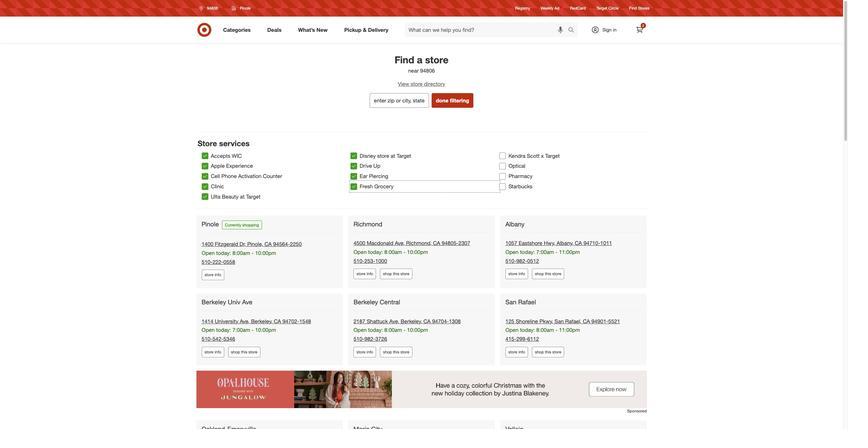 Task type: describe. For each thing, give the bounding box(es) containing it.
ca for albany
[[575, 240, 583, 246]]

sponsored
[[628, 409, 647, 414]]

shop this store button for san rafael
[[533, 347, 565, 358]]

drive
[[360, 163, 372, 169]]

info for san rafael
[[519, 350, 526, 355]]

store down 1414 university ave, berkeley, ca 94702-1548 open today: 7:00am - 10:00pm 510-542-5346
[[249, 350, 258, 355]]

2250
[[290, 241, 302, 247]]

shop this store for san rafael
[[536, 350, 562, 355]]

3726
[[376, 336, 388, 342]]

today: for berkeley univ ave
[[216, 327, 231, 333]]

store services
[[198, 139, 250, 148]]

pickup
[[345, 26, 362, 33]]

5521
[[609, 318, 621, 325]]

today: for berkeley central
[[368, 327, 383, 333]]

8:00am for pinole
[[233, 250, 250, 256]]

accepts wic
[[211, 152, 242, 159]]

415-299-6112 link
[[506, 336, 540, 342]]

store inside "group"
[[378, 152, 390, 159]]

central
[[380, 298, 400, 306]]

advertisement region
[[196, 371, 647, 408]]

disney
[[360, 152, 376, 159]]

Kendra Scott x Target checkbox
[[500, 153, 506, 159]]

this for berkeley univ ave
[[241, 350, 248, 355]]

deals link
[[262, 23, 290, 37]]

kendra
[[509, 152, 526, 159]]

berkeley, for berkeley univ ave
[[251, 318, 273, 325]]

berkeley for berkeley univ ave
[[202, 298, 226, 306]]

up
[[374, 163, 381, 169]]

510-982-0512 link
[[506, 258, 540, 264]]

richmond
[[354, 220, 383, 228]]

10:00pm for berkeley central
[[407, 327, 428, 333]]

apple
[[211, 163, 225, 169]]

store down 222-
[[205, 272, 214, 277]]

What can we help you find? suggestions appear below search field
[[405, 23, 570, 37]]

done
[[436, 97, 449, 104]]

510-222-0558 link
[[202, 259, 235, 265]]

ave
[[242, 298, 253, 306]]

this for richmond
[[393, 271, 400, 276]]

1414
[[202, 318, 214, 325]]

phone
[[222, 173, 237, 179]]

shop this store for albany
[[536, 271, 562, 276]]

7:00am for albany
[[537, 249, 555, 255]]

510- for richmond
[[354, 258, 365, 264]]

open for richmond
[[354, 249, 367, 255]]

shop this store button for berkeley central
[[380, 347, 413, 358]]

info for pinole
[[215, 272, 221, 277]]

1400 fitzgerald dr, pinole, ca 94564-2250 open today: 8:00am - 10:00pm 510-222-0558
[[202, 241, 302, 265]]

near
[[409, 67, 419, 74]]

store down the 415-
[[509, 350, 518, 355]]

today: for pinole
[[216, 250, 231, 256]]

10:00pm for pinole
[[255, 250, 276, 256]]

222-
[[213, 259, 224, 265]]

store down 1057 eastshore hwy, albany, ca 94710-1011 open today: 7:00am - 11:00pm 510-982-0512 at the right of the page
[[553, 271, 562, 276]]

find for a
[[395, 54, 415, 66]]

8:00am for berkeley central
[[385, 327, 402, 333]]

store info for albany
[[509, 271, 526, 276]]

richmond link
[[354, 220, 384, 228]]

find for stores
[[630, 6, 638, 11]]

4500 macdonald ave, richmond, ca 94805-2307 link
[[354, 240, 471, 246]]

Pharmacy checkbox
[[500, 173, 506, 180]]

sign
[[603, 27, 612, 32]]

san inside san rafael link
[[506, 298, 517, 306]]

find stores link
[[630, 5, 650, 11]]

Drive Up checkbox
[[351, 163, 357, 169]]

store info for berkeley univ ave
[[205, 350, 221, 355]]

1057 eastshore hwy, albany, ca 94710-1011 open today: 7:00am - 11:00pm 510-982-0512
[[506, 240, 613, 264]]

fitzgerald
[[215, 241, 238, 247]]

this for berkeley central
[[393, 350, 400, 355]]

eastshore
[[519, 240, 543, 246]]

this for san rafael
[[545, 350, 552, 355]]

4500 macdonald ave, richmond, ca 94805-2307 open today: 8:00am - 10:00pm 510-253-1000
[[354, 240, 471, 264]]

10:00pm for berkeley univ ave
[[255, 327, 276, 333]]

125 shoreline pkwy, san rafael, ca 94901-5521 link
[[506, 318, 621, 325]]

- for pinole
[[252, 250, 254, 256]]

zip
[[388, 97, 395, 104]]

open for berkeley univ ave
[[202, 327, 215, 333]]

search
[[566, 27, 581, 34]]

2 link
[[633, 23, 647, 37]]

starbucks
[[509, 183, 533, 190]]

fresh grocery
[[360, 183, 394, 190]]

or
[[396, 97, 401, 104]]

store info link for berkeley central
[[354, 347, 376, 358]]

currently
[[225, 222, 241, 227]]

ulta beauty at target
[[211, 193, 261, 200]]

albany
[[506, 220, 525, 228]]

store down 542-
[[205, 350, 214, 355]]

target for ulta beauty at target
[[246, 193, 261, 200]]

store down 4500 macdonald ave, richmond, ca 94805-2307 open today: 8:00am - 10:00pm 510-253-1000 at the bottom of page
[[401, 271, 410, 276]]

redcard link
[[571, 5, 586, 11]]

what's new
[[298, 26, 328, 33]]

target for disney store at target
[[397, 152, 412, 159]]

search button
[[566, 23, 581, 38]]

city,
[[403, 97, 412, 104]]

0512
[[528, 258, 540, 264]]

1000
[[376, 258, 388, 264]]

experience
[[226, 163, 253, 169]]

target circle
[[597, 6, 619, 11]]

redcard
[[571, 6, 586, 11]]

a
[[417, 54, 423, 66]]

1057
[[506, 240, 518, 246]]

510- for albany
[[506, 258, 517, 264]]

510-982-3726 link
[[354, 336, 388, 342]]

510- for berkeley univ ave
[[202, 336, 213, 342]]

510- for pinole
[[202, 259, 213, 265]]

shop this store for berkeley univ ave
[[231, 350, 258, 355]]

deals
[[268, 26, 282, 33]]

weekly ad link
[[541, 5, 560, 11]]

1400
[[202, 241, 214, 247]]

san rafael link
[[506, 298, 538, 306]]

piercing
[[369, 173, 389, 179]]

store
[[198, 139, 217, 148]]

&
[[363, 26, 367, 33]]

Disney store at Target checkbox
[[351, 153, 357, 159]]

target for kendra scott x target
[[546, 152, 560, 159]]

cell
[[211, 173, 220, 179]]

1057 eastshore hwy, albany, ca 94710-1011 link
[[506, 240, 613, 246]]

at for beauty
[[240, 193, 245, 200]]

982- for albany
[[517, 258, 528, 264]]

ca for berkeley univ ave
[[274, 318, 281, 325]]

Clinic checkbox
[[202, 183, 208, 190]]

94702-
[[283, 318, 300, 325]]

125
[[506, 318, 515, 325]]

enter zip or city, state button
[[370, 93, 429, 108]]

1414 university ave, berkeley, ca 94702-1548 open today: 7:00am - 10:00pm 510-542-5346
[[202, 318, 311, 342]]

1414 university ave, berkeley, ca 94702-1548 link
[[202, 318, 311, 325]]

94901-
[[592, 318, 609, 325]]

Fresh Grocery checkbox
[[351, 183, 357, 190]]

view
[[398, 81, 410, 87]]

weekly
[[541, 6, 554, 11]]

categories
[[223, 26, 251, 33]]

Ulta Beauty at Target checkbox
[[202, 193, 208, 200]]

currently shopping
[[225, 222, 259, 227]]

kendra scott x target
[[509, 152, 560, 159]]

ca for berkeley central
[[424, 318, 431, 325]]

7:00am for berkeley univ ave
[[233, 327, 250, 333]]

delivery
[[368, 26, 389, 33]]

find stores
[[630, 6, 650, 11]]

shop for berkeley central
[[383, 350, 392, 355]]

store down 510-982-0512 link
[[509, 271, 518, 276]]

view store directory
[[398, 81, 446, 87]]

94806 inside dropdown button
[[207, 6, 218, 11]]

- inside '125 shoreline pkwy, san rafael, ca 94901-5521 open today: 8:00am - 11:00pm 415-299-6112'
[[556, 327, 558, 333]]

info for richmond
[[367, 271, 373, 276]]



Task type: vqa. For each thing, say whether or not it's contained in the screenshot.
Richmond at the left bottom
yes



Task type: locate. For each thing, give the bounding box(es) containing it.
1 vertical spatial at
[[240, 193, 245, 200]]

2187 shattuck ave, berkeley, ca 94704-1308 open today: 8:00am - 10:00pm 510-982-3726
[[354, 318, 461, 342]]

7:00am up 5346
[[233, 327, 250, 333]]

enter zip or city, state
[[374, 97, 425, 104]]

store info link down the 299- on the bottom right
[[506, 347, 529, 358]]

- inside 1400 fitzgerald dr, pinole, ca 94564-2250 open today: 8:00am - 10:00pm 510-222-0558
[[252, 250, 254, 256]]

open down 1057
[[506, 249, 519, 255]]

0 vertical spatial 94806
[[207, 6, 218, 11]]

- for berkeley central
[[404, 327, 406, 333]]

shop this store button
[[380, 269, 413, 279], [533, 269, 565, 279], [228, 347, 261, 358], [380, 347, 413, 358], [533, 347, 565, 358]]

shop this store button for albany
[[533, 269, 565, 279]]

0 vertical spatial 7:00am
[[537, 249, 555, 255]]

open inside 1057 eastshore hwy, albany, ca 94710-1011 open today: 7:00am - 11:00pm 510-982-0512
[[506, 249, 519, 255]]

today: inside '125 shoreline pkwy, san rafael, ca 94901-5521 open today: 8:00am - 11:00pm 415-299-6112'
[[521, 327, 535, 333]]

ave, for berkeley central
[[390, 318, 400, 325]]

store down 2187 shattuck ave, berkeley, ca 94704-1308 open today: 8:00am - 10:00pm 510-982-3726
[[401, 350, 410, 355]]

Cell Phone Activation Counter checkbox
[[202, 173, 208, 180]]

1 vertical spatial pinole
[[202, 220, 219, 228]]

today: down university at the bottom
[[216, 327, 231, 333]]

982- for berkeley central
[[365, 336, 376, 342]]

store inside find a store near 94806
[[426, 54, 449, 66]]

2 berkeley from the left
[[354, 298, 378, 306]]

berkeley, for berkeley central
[[401, 318, 422, 325]]

info down the 299- on the bottom right
[[519, 350, 526, 355]]

shop this store for berkeley central
[[383, 350, 410, 355]]

find left stores
[[630, 6, 638, 11]]

ca left 94805-
[[433, 240, 441, 246]]

hwy,
[[544, 240, 556, 246]]

shop for richmond
[[383, 271, 392, 276]]

- down 2187 shattuck ave, berkeley, ca 94704-1308 link on the bottom
[[404, 327, 406, 333]]

pinole up 1400
[[202, 220, 219, 228]]

pkwy,
[[540, 318, 554, 325]]

this down '125 shoreline pkwy, san rafael, ca 94901-5521 open today: 8:00am - 11:00pm 415-299-6112'
[[545, 350, 552, 355]]

510- down '4500'
[[354, 258, 365, 264]]

registry link
[[516, 5, 531, 11]]

- for richmond
[[404, 249, 406, 255]]

at right the disney
[[391, 152, 396, 159]]

today:
[[368, 249, 383, 255], [521, 249, 535, 255], [216, 250, 231, 256], [216, 327, 231, 333], [368, 327, 383, 333], [521, 327, 535, 333]]

982-
[[517, 258, 528, 264], [365, 336, 376, 342]]

1 berkeley, from the left
[[251, 318, 273, 325]]

shop down 6112
[[536, 350, 544, 355]]

info for berkeley univ ave
[[215, 350, 221, 355]]

berkeley, inside 2187 shattuck ave, berkeley, ca 94704-1308 open today: 8:00am - 10:00pm 510-982-3726
[[401, 318, 422, 325]]

10:00pm down richmond,
[[407, 249, 428, 255]]

94806 down the a
[[421, 67, 435, 74]]

6112
[[528, 336, 540, 342]]

0 vertical spatial at
[[391, 152, 396, 159]]

berkeley for berkeley central
[[354, 298, 378, 306]]

shop this store down '0512'
[[536, 271, 562, 276]]

san right pkwy, on the bottom of page
[[555, 318, 564, 325]]

ave, right shattuck
[[390, 318, 400, 325]]

510- inside 1057 eastshore hwy, albany, ca 94710-1011 open today: 7:00am - 11:00pm 510-982-0512
[[506, 258, 517, 264]]

store right view at the top left of page
[[411, 81, 423, 87]]

10:00pm down 1414 university ave, berkeley, ca 94702-1548 link
[[255, 327, 276, 333]]

8:00am up 1000
[[385, 249, 402, 255]]

beauty
[[222, 193, 239, 200]]

shop this store button down 5346
[[228, 347, 261, 358]]

find inside find stores link
[[630, 6, 638, 11]]

ca inside 4500 macdonald ave, richmond, ca 94805-2307 open today: 8:00am - 10:00pm 510-253-1000
[[433, 240, 441, 246]]

store info link for san rafael
[[506, 347, 529, 358]]

today: inside 1400 fitzgerald dr, pinole, ca 94564-2250 open today: 8:00am - 10:00pm 510-222-0558
[[216, 250, 231, 256]]

ca inside 1400 fitzgerald dr, pinole, ca 94564-2250 open today: 8:00am - 10:00pm 510-222-0558
[[265, 241, 272, 247]]

macdonald
[[367, 240, 394, 246]]

8:00am for richmond
[[385, 249, 402, 255]]

1 vertical spatial find
[[395, 54, 415, 66]]

berkeley, down the ave
[[251, 318, 273, 325]]

rafael,
[[566, 318, 582, 325]]

11:00pm down albany,
[[560, 249, 581, 255]]

94806 left pinole dropdown button
[[207, 6, 218, 11]]

open inside '125 shoreline pkwy, san rafael, ca 94901-5521 open today: 8:00am - 11:00pm 415-299-6112'
[[506, 327, 519, 333]]

1011
[[601, 240, 613, 246]]

1 horizontal spatial berkeley
[[354, 298, 378, 306]]

- down 1057 eastshore hwy, albany, ca 94710-1011 link
[[556, 249, 558, 255]]

sign in
[[603, 27, 617, 32]]

this down 4500 macdonald ave, richmond, ca 94805-2307 open today: 8:00am - 10:00pm 510-253-1000 at the bottom of page
[[393, 271, 400, 276]]

1 horizontal spatial 982-
[[517, 258, 528, 264]]

ca right the rafael,
[[583, 318, 591, 325]]

shop this store
[[383, 271, 410, 276], [536, 271, 562, 276], [231, 350, 258, 355], [383, 350, 410, 355], [536, 350, 562, 355]]

info for berkeley central
[[367, 350, 373, 355]]

0 horizontal spatial berkeley,
[[251, 318, 273, 325]]

store info for berkeley central
[[357, 350, 373, 355]]

8:00am
[[385, 249, 402, 255], [233, 250, 250, 256], [385, 327, 402, 333], [537, 327, 555, 333]]

x
[[542, 152, 544, 159]]

1 horizontal spatial san
[[555, 318, 564, 325]]

253-
[[365, 258, 376, 264]]

125 shoreline pkwy, san rafael, ca 94901-5521 open today: 8:00am - 11:00pm 415-299-6112
[[506, 318, 621, 342]]

ca for pinole
[[265, 241, 272, 247]]

drive up
[[360, 163, 381, 169]]

at right beauty in the left of the page
[[240, 193, 245, 200]]

0 horizontal spatial 94806
[[207, 6, 218, 11]]

0 vertical spatial san
[[506, 298, 517, 306]]

store services group
[[202, 151, 649, 202]]

view store directory link
[[190, 80, 654, 88]]

open inside 4500 macdonald ave, richmond, ca 94805-2307 open today: 8:00am - 10:00pm 510-253-1000
[[354, 249, 367, 255]]

- down 1400 fitzgerald dr, pinole, ca 94564-2250 link
[[252, 250, 254, 256]]

0 horizontal spatial pinole
[[202, 220, 219, 228]]

pickup & delivery
[[345, 26, 389, 33]]

10:00pm inside 4500 macdonald ave, richmond, ca 94805-2307 open today: 8:00am - 10:00pm 510-253-1000
[[407, 249, 428, 255]]

10:00pm
[[407, 249, 428, 255], [255, 250, 276, 256], [255, 327, 276, 333], [407, 327, 428, 333]]

510- inside 1414 university ave, berkeley, ca 94702-1548 open today: 7:00am - 10:00pm 510-542-5346
[[202, 336, 213, 342]]

find a store near 94806
[[395, 54, 449, 74]]

shop down '0512'
[[536, 271, 544, 276]]

store info link for pinole
[[202, 270, 224, 280]]

2 11:00pm from the top
[[560, 327, 581, 333]]

store info down 222-
[[205, 272, 221, 277]]

target circle link
[[597, 5, 619, 11]]

0 vertical spatial 982-
[[517, 258, 528, 264]]

94710-
[[584, 240, 601, 246]]

ear
[[360, 173, 368, 179]]

0 horizontal spatial at
[[240, 193, 245, 200]]

0558
[[224, 259, 235, 265]]

univ
[[228, 298, 241, 306]]

today: for albany
[[521, 249, 535, 255]]

1548
[[300, 318, 311, 325]]

ca right albany,
[[575, 240, 583, 246]]

store info for pinole
[[205, 272, 221, 277]]

ave, inside 2187 shattuck ave, berkeley, ca 94704-1308 open today: 8:00am - 10:00pm 510-982-3726
[[390, 318, 400, 325]]

94806
[[207, 6, 218, 11], [421, 67, 435, 74]]

11:00pm
[[560, 249, 581, 255], [560, 327, 581, 333]]

8:00am down pkwy, on the bottom of page
[[537, 327, 555, 333]]

open for berkeley central
[[354, 327, 367, 333]]

circle
[[609, 6, 619, 11]]

510- inside 1400 fitzgerald dr, pinole, ca 94564-2250 open today: 8:00am - 10:00pm 510-222-0558
[[202, 259, 213, 265]]

berkeley up '2187'
[[354, 298, 378, 306]]

this down 1414 university ave, berkeley, ca 94702-1548 open today: 7:00am - 10:00pm 510-542-5346
[[241, 350, 248, 355]]

counter
[[263, 173, 282, 179]]

today: down eastshore
[[521, 249, 535, 255]]

this down 1057 eastshore hwy, albany, ca 94710-1011 open today: 7:00am - 11:00pm 510-982-0512 at the right of the page
[[545, 271, 552, 276]]

shoreline
[[516, 318, 539, 325]]

store info down 510-982-0512 link
[[509, 271, 526, 276]]

find up 'near' on the left of page
[[395, 54, 415, 66]]

8:00am down dr,
[[233, 250, 250, 256]]

sign in link
[[586, 23, 628, 37]]

ca right pinole,
[[265, 241, 272, 247]]

today: for richmond
[[368, 249, 383, 255]]

0 horizontal spatial 982-
[[365, 336, 376, 342]]

store info down "510-982-3726" link at the bottom left of page
[[357, 350, 373, 355]]

0 vertical spatial find
[[630, 6, 638, 11]]

store info for richmond
[[357, 271, 373, 276]]

510- down '2187'
[[354, 336, 365, 342]]

510- down 1414 in the left of the page
[[202, 336, 213, 342]]

1 vertical spatial 7:00am
[[233, 327, 250, 333]]

store info link down 222-
[[202, 270, 224, 280]]

store info link down "510-982-3726" link at the bottom left of page
[[354, 347, 376, 358]]

new
[[317, 26, 328, 33]]

info down 222-
[[215, 272, 221, 277]]

ave, for berkeley univ ave
[[240, 318, 250, 325]]

- inside 1057 eastshore hwy, albany, ca 94710-1011 open today: 7:00am - 11:00pm 510-982-0512
[[556, 249, 558, 255]]

store info link down 542-
[[202, 347, 224, 358]]

510- inside 4500 macdonald ave, richmond, ca 94805-2307 open today: 8:00am - 10:00pm 510-253-1000
[[354, 258, 365, 264]]

open down 1400
[[202, 250, 215, 256]]

open inside 2187 shattuck ave, berkeley, ca 94704-1308 open today: 8:00am - 10:00pm 510-982-3726
[[354, 327, 367, 333]]

2 berkeley, from the left
[[401, 318, 422, 325]]

store down the 253-
[[357, 271, 366, 276]]

7:00am inside 1057 eastshore hwy, albany, ca 94710-1011 open today: 7:00am - 11:00pm 510-982-0512
[[537, 249, 555, 255]]

10:00pm inside 1400 fitzgerald dr, pinole, ca 94564-2250 open today: 8:00am - 10:00pm 510-222-0558
[[255, 250, 276, 256]]

pinole button
[[228, 2, 255, 14]]

510- down 1400
[[202, 259, 213, 265]]

1 vertical spatial 982-
[[365, 336, 376, 342]]

enter
[[374, 97, 387, 104]]

richmond,
[[407, 240, 432, 246]]

982- down eastshore
[[517, 258, 528, 264]]

1 11:00pm from the top
[[560, 249, 581, 255]]

store info link for albany
[[506, 269, 529, 279]]

filtering
[[450, 97, 470, 104]]

982- down shattuck
[[365, 336, 376, 342]]

2
[[643, 24, 645, 28]]

- down 1414 university ave, berkeley, ca 94702-1548 link
[[252, 327, 254, 333]]

94704-
[[433, 318, 449, 325]]

ave, inside 4500 macdonald ave, richmond, ca 94805-2307 open today: 8:00am - 10:00pm 510-253-1000
[[395, 240, 405, 246]]

shop for san rafael
[[536, 350, 544, 355]]

982- inside 1057 eastshore hwy, albany, ca 94710-1011 open today: 7:00am - 11:00pm 510-982-0512
[[517, 258, 528, 264]]

10:00pm inside 2187 shattuck ave, berkeley, ca 94704-1308 open today: 8:00am - 10:00pm 510-982-3726
[[407, 327, 428, 333]]

1 horizontal spatial at
[[391, 152, 396, 159]]

1400 fitzgerald dr, pinole, ca 94564-2250 link
[[202, 241, 302, 247]]

store down '125 shoreline pkwy, san rafael, ca 94901-5521 open today: 8:00am - 11:00pm 415-299-6112'
[[553, 350, 562, 355]]

berkeley up 1414 in the left of the page
[[202, 298, 226, 306]]

today: inside 1414 university ave, berkeley, ca 94702-1548 open today: 7:00am - 10:00pm 510-542-5346
[[216, 327, 231, 333]]

this for albany
[[545, 271, 552, 276]]

8:00am inside 2187 shattuck ave, berkeley, ca 94704-1308 open today: 8:00am - 10:00pm 510-982-3726
[[385, 327, 402, 333]]

at for store
[[391, 152, 396, 159]]

university
[[215, 318, 239, 325]]

ave, right university at the bottom
[[240, 318, 250, 325]]

shop this store down 3726
[[383, 350, 410, 355]]

services
[[219, 139, 250, 148]]

open down '2187'
[[354, 327, 367, 333]]

san
[[506, 298, 517, 306], [555, 318, 564, 325]]

ave, left richmond,
[[395, 240, 405, 246]]

store up up
[[378, 152, 390, 159]]

0 vertical spatial pinole
[[240, 6, 251, 11]]

today: down 'macdonald'
[[368, 249, 383, 255]]

san left "rafael"
[[506, 298, 517, 306]]

scott
[[527, 152, 540, 159]]

shop this store button down 3726
[[380, 347, 413, 358]]

store info link down the 253-
[[354, 269, 376, 279]]

store info link down 510-982-0512 link
[[506, 269, 529, 279]]

8:00am up 3726
[[385, 327, 402, 333]]

1 horizontal spatial pinole
[[240, 6, 251, 11]]

cell phone activation counter
[[211, 173, 282, 179]]

shop down 5346
[[231, 350, 240, 355]]

store info down the 253-
[[357, 271, 373, 276]]

Ear Piercing checkbox
[[351, 173, 357, 180]]

- for berkeley univ ave
[[252, 327, 254, 333]]

rafael
[[519, 298, 536, 306]]

dr,
[[240, 241, 246, 247]]

- inside 4500 macdonald ave, richmond, ca 94805-2307 open today: 8:00am - 10:00pm 510-253-1000
[[404, 249, 406, 255]]

open inside 1414 university ave, berkeley, ca 94702-1548 open today: 7:00am - 10:00pm 510-542-5346
[[202, 327, 215, 333]]

info down "510-982-3726" link at the bottom left of page
[[367, 350, 373, 355]]

store info down 542-
[[205, 350, 221, 355]]

shop down 1000
[[383, 271, 392, 276]]

11:00pm inside '125 shoreline pkwy, san rafael, ca 94901-5521 open today: 8:00am - 11:00pm 415-299-6112'
[[560, 327, 581, 333]]

shop this store down 6112
[[536, 350, 562, 355]]

shop this store button for berkeley univ ave
[[228, 347, 261, 358]]

shop for berkeley univ ave
[[231, 350, 240, 355]]

1 horizontal spatial 94806
[[421, 67, 435, 74]]

today: down fitzgerald
[[216, 250, 231, 256]]

open up the 415-
[[506, 327, 519, 333]]

ca inside 1057 eastshore hwy, albany, ca 94710-1011 open today: 7:00am - 11:00pm 510-982-0512
[[575, 240, 583, 246]]

0 horizontal spatial berkeley
[[202, 298, 226, 306]]

info for albany
[[519, 271, 526, 276]]

san inside '125 shoreline pkwy, san rafael, ca 94901-5521 open today: 8:00am - 11:00pm 415-299-6112'
[[555, 318, 564, 325]]

ca left 94704-
[[424, 318, 431, 325]]

today: inside 2187 shattuck ave, berkeley, ca 94704-1308 open today: 8:00am - 10:00pm 510-982-3726
[[368, 327, 383, 333]]

shop this store button down 6112
[[533, 347, 565, 358]]

0 vertical spatial 11:00pm
[[560, 249, 581, 255]]

categories link
[[218, 23, 259, 37]]

grocery
[[375, 183, 394, 190]]

1 vertical spatial 94806
[[421, 67, 435, 74]]

ave, for richmond
[[395, 240, 405, 246]]

info down 510-982-0512 link
[[519, 271, 526, 276]]

san rafael
[[506, 298, 536, 306]]

store right the a
[[426, 54, 449, 66]]

1 berkeley from the left
[[202, 298, 226, 306]]

ave, inside 1414 university ave, berkeley, ca 94702-1548 open today: 7:00am - 10:00pm 510-542-5346
[[240, 318, 250, 325]]

11:00pm inside 1057 eastshore hwy, albany, ca 94710-1011 open today: 7:00am - 11:00pm 510-982-0512
[[560, 249, 581, 255]]

shattuck
[[367, 318, 388, 325]]

shop this store for richmond
[[383, 271, 410, 276]]

find inside find a store near 94806
[[395, 54, 415, 66]]

store info link for berkeley univ ave
[[202, 347, 224, 358]]

pickup & delivery link
[[339, 23, 397, 37]]

open for albany
[[506, 249, 519, 255]]

982- inside 2187 shattuck ave, berkeley, ca 94704-1308 open today: 8:00am - 10:00pm 510-982-3726
[[365, 336, 376, 342]]

0 horizontal spatial san
[[506, 298, 517, 306]]

Accepts WIC checkbox
[[202, 153, 208, 159]]

registry
[[516, 6, 531, 11]]

store info for san rafael
[[509, 350, 526, 355]]

store info down the 299- on the bottom right
[[509, 350, 526, 355]]

2187 shattuck ave, berkeley, ca 94704-1308 link
[[354, 318, 461, 325]]

store info link for richmond
[[354, 269, 376, 279]]

open inside 1400 fitzgerald dr, pinole, ca 94564-2250 open today: 8:00am - 10:00pm 510-222-0558
[[202, 250, 215, 256]]

store down "510-982-3726" link at the bottom left of page
[[357, 350, 366, 355]]

pinole up the categories link
[[240, 6, 251, 11]]

8:00am inside 4500 macdonald ave, richmond, ca 94805-2307 open today: 8:00am - 10:00pm 510-253-1000
[[385, 249, 402, 255]]

Optical checkbox
[[500, 163, 506, 169]]

510- for berkeley central
[[354, 336, 365, 342]]

Apple Experience checkbox
[[202, 163, 208, 169]]

7:00am inside 1414 university ave, berkeley, ca 94702-1548 open today: 7:00am - 10:00pm 510-542-5346
[[233, 327, 250, 333]]

11:00pm down the rafael,
[[560, 327, 581, 333]]

10:00pm inside 1414 university ave, berkeley, ca 94702-1548 open today: 7:00am - 10:00pm 510-542-5346
[[255, 327, 276, 333]]

info down the 253-
[[367, 271, 373, 276]]

open down '4500'
[[354, 249, 367, 255]]

this
[[393, 271, 400, 276], [545, 271, 552, 276], [241, 350, 248, 355], [393, 350, 400, 355], [545, 350, 552, 355]]

1 horizontal spatial find
[[630, 6, 638, 11]]

510- inside 2187 shattuck ave, berkeley, ca 94704-1308 open today: 8:00am - 10:00pm 510-982-3726
[[354, 336, 365, 342]]

1 horizontal spatial 7:00am
[[537, 249, 555, 255]]

8:00am inside 1400 fitzgerald dr, pinole, ca 94564-2250 open today: 8:00am - 10:00pm 510-222-0558
[[233, 250, 250, 256]]

berkeley, left 94704-
[[401, 318, 422, 325]]

today: inside 4500 macdonald ave, richmond, ca 94805-2307 open today: 8:00am - 10:00pm 510-253-1000
[[368, 249, 383, 255]]

1308
[[449, 318, 461, 325]]

shop this store button down '0512'
[[533, 269, 565, 279]]

10:00pm down 2187 shattuck ave, berkeley, ca 94704-1308 link on the bottom
[[407, 327, 428, 333]]

94806 inside find a store near 94806
[[421, 67, 435, 74]]

ca inside 1414 university ave, berkeley, ca 94702-1548 open today: 7:00am - 10:00pm 510-542-5346
[[274, 318, 281, 325]]

ca inside 2187 shattuck ave, berkeley, ca 94704-1308 open today: 8:00am - 10:00pm 510-982-3726
[[424, 318, 431, 325]]

510-253-1000 link
[[354, 258, 388, 264]]

7:00am down hwy,
[[537, 249, 555, 255]]

albany link
[[506, 220, 526, 228]]

shopping
[[243, 222, 259, 227]]

Starbucks checkbox
[[500, 183, 506, 190]]

shop for albany
[[536, 271, 544, 276]]

ca left "94702-"
[[274, 318, 281, 325]]

shop this store button for richmond
[[380, 269, 413, 279]]

- inside 1414 university ave, berkeley, ca 94702-1548 open today: 7:00am - 10:00pm 510-542-5346
[[252, 327, 254, 333]]

510- down 1057
[[506, 258, 517, 264]]

pinole inside pinole dropdown button
[[240, 6, 251, 11]]

open for pinole
[[202, 250, 215, 256]]

berkeley
[[202, 298, 226, 306], [354, 298, 378, 306]]

8:00am inside '125 shoreline pkwy, san rafael, ca 94901-5521 open today: 8:00am - 11:00pm 415-299-6112'
[[537, 327, 555, 333]]

1 vertical spatial 11:00pm
[[560, 327, 581, 333]]

disney store at target
[[360, 152, 412, 159]]

1 horizontal spatial berkeley,
[[401, 318, 422, 325]]

accepts
[[211, 152, 231, 159]]

done filtering
[[436, 97, 470, 104]]

10:00pm for richmond
[[407, 249, 428, 255]]

1 vertical spatial san
[[555, 318, 564, 325]]

0 horizontal spatial find
[[395, 54, 415, 66]]

94805-
[[442, 240, 459, 246]]

0 horizontal spatial 7:00am
[[233, 327, 250, 333]]

shop this store button down 1000
[[380, 269, 413, 279]]

ca inside '125 shoreline pkwy, san rafael, ca 94901-5521 open today: 8:00am - 11:00pm 415-299-6112'
[[583, 318, 591, 325]]

open
[[354, 249, 367, 255], [506, 249, 519, 255], [202, 250, 215, 256], [202, 327, 215, 333], [354, 327, 367, 333], [506, 327, 519, 333]]

ca for richmond
[[433, 240, 441, 246]]

ulta
[[211, 193, 221, 200]]

berkeley, inside 1414 university ave, berkeley, ca 94702-1548 open today: 7:00am - 10:00pm 510-542-5346
[[251, 318, 273, 325]]

today: inside 1057 eastshore hwy, albany, ca 94710-1011 open today: 7:00am - 11:00pm 510-982-0512
[[521, 249, 535, 255]]

- for albany
[[556, 249, 558, 255]]

pinole,
[[248, 241, 263, 247]]

- inside 2187 shattuck ave, berkeley, ca 94704-1308 open today: 8:00am - 10:00pm 510-982-3726
[[404, 327, 406, 333]]



